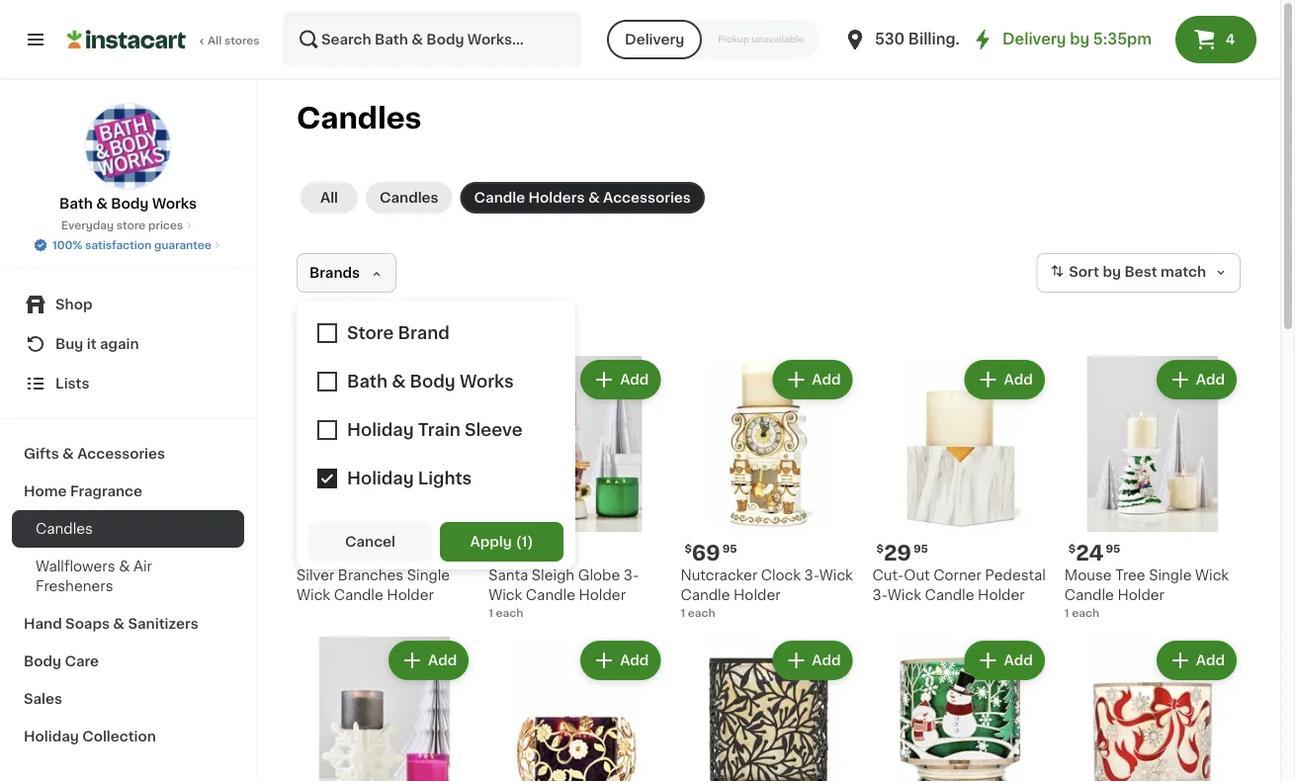 Task type: describe. For each thing, give the bounding box(es) containing it.
delivery button
[[607, 20, 702, 59]]

candle inside "$ 7 silver branches single wick candle holder"
[[334, 588, 383, 602]]

it
[[87, 337, 97, 351]]

collection
[[82, 730, 156, 743]]

$ 7 silver branches single wick candle holder
[[297, 542, 450, 602]]

$ for 89
[[493, 543, 500, 554]]

everyday store prices link
[[61, 217, 195, 233]]

home fragrance
[[24, 484, 142, 498]]

sales
[[24, 692, 62, 706]]

store
[[116, 220, 146, 231]]

delivery by 5:35pm link
[[971, 28, 1152, 51]]

3- inside cut-out corner pedestal 3-wick candle holder
[[873, 588, 888, 602]]

5:35pm
[[1093, 32, 1152, 46]]

0 horizontal spatial candles link
[[12, 510, 244, 548]]

stores
[[224, 35, 260, 46]]

bath
[[59, 197, 93, 211]]

santa sleigh globe 3- wick candle holder 1 each
[[489, 569, 639, 619]]

body care
[[24, 654, 99, 668]]

0 vertical spatial body
[[111, 197, 149, 211]]

buy
[[55, 337, 83, 351]]

delivery by 5:35pm
[[1003, 32, 1152, 46]]

candle inside "nutcracker clock 3-wick candle holder 1 each"
[[681, 588, 730, 602]]

1 vertical spatial candles
[[380, 191, 439, 205]]

2 vertical spatial candles
[[36, 522, 93, 536]]

& right holders
[[588, 191, 600, 205]]

everyday
[[61, 220, 114, 231]]

again
[[100, 337, 139, 351]]

bath & body works
[[59, 197, 197, 211]]

wick inside "$ 7 silver branches single wick candle holder"
[[297, 588, 330, 602]]

& right soaps at the left bottom of the page
[[113, 617, 125, 631]]

cut-
[[873, 569, 904, 582]]

all for all
[[320, 191, 338, 205]]

all for all stores
[[208, 35, 222, 46]]

4
[[1226, 33, 1235, 46]]

service type group
[[607, 20, 819, 59]]

gifts & accessories
[[24, 447, 165, 461]]

best match
[[1124, 265, 1206, 279]]

candle inside cut-out corner pedestal 3-wick candle holder
[[925, 588, 974, 602]]

match
[[1161, 265, 1206, 279]]

apply ( 1 )
[[470, 535, 533, 549]]

road
[[991, 32, 1031, 46]]

69
[[692, 542, 720, 563]]

lists
[[55, 377, 89, 391]]

product group containing 89
[[489, 356, 665, 621]]

sort by
[[1069, 265, 1121, 279]]

prices
[[148, 220, 183, 231]]

hand soaps & sanitizers
[[24, 617, 198, 631]]

cancel
[[345, 535, 395, 549]]

care
[[65, 654, 99, 668]]

all stores
[[208, 35, 260, 46]]

candle holders & accessories link
[[460, 182, 705, 214]]

bath & body works logo image
[[85, 103, 172, 190]]

out
[[904, 569, 930, 582]]

mouse tree single wick candle holder 1 each
[[1065, 569, 1229, 619]]

$ for 24
[[1068, 543, 1076, 554]]

100%
[[52, 240, 83, 251]]

$ 29 95
[[877, 542, 928, 563]]

$ for 29
[[877, 543, 884, 554]]

single inside "$ 7 silver branches single wick candle holder"
[[407, 569, 450, 582]]

7
[[308, 542, 320, 563]]

instacart logo image
[[67, 28, 186, 51]]

$ 69 95
[[685, 542, 737, 563]]

& for gifts & accessories
[[62, 447, 74, 461]]

delivery for delivery
[[625, 33, 684, 46]]

satisfaction
[[85, 240, 152, 251]]

holiday collection link
[[12, 718, 244, 755]]

530
[[875, 32, 905, 46]]

air
[[133, 560, 152, 573]]

brands button
[[297, 253, 396, 293]]

89
[[500, 542, 528, 563]]

0 vertical spatial accessories
[[603, 191, 691, 205]]

shop link
[[12, 285, 244, 324]]

hand
[[24, 617, 62, 631]]

0 horizontal spatial accessories
[[77, 447, 165, 461]]

95 for 24
[[1106, 543, 1120, 554]]

100% satisfaction guarantee
[[52, 240, 211, 251]]

home
[[24, 484, 67, 498]]

Search field
[[285, 14, 579, 65]]

wick inside "nutcracker clock 3-wick candle holder 1 each"
[[819, 569, 853, 582]]

nutcracker clock 3-wick candle holder 1 each
[[681, 569, 853, 619]]

wick inside mouse tree single wick candle holder 1 each
[[1195, 569, 1229, 582]]

nutcracker
[[681, 569, 757, 582]]

(
[[516, 535, 522, 549]]

holiday
[[24, 730, 79, 743]]

0 vertical spatial candles
[[297, 104, 422, 132]]

cut-out corner pedestal 3-wick candle holder
[[873, 569, 1046, 602]]

corner
[[934, 569, 981, 582]]

$ 24 95
[[1068, 542, 1120, 563]]

silver
[[297, 569, 334, 582]]



Task type: locate. For each thing, give the bounding box(es) containing it.
1 vertical spatial by
[[1103, 265, 1121, 279]]

body inside "link"
[[24, 654, 61, 668]]

0 horizontal spatial single
[[407, 569, 450, 582]]

Best match Sort by field
[[1036, 253, 1241, 293]]

95
[[722, 543, 737, 554], [530, 543, 545, 554], [913, 543, 928, 554], [1106, 543, 1120, 554]]

candle inside mouse tree single wick candle holder 1 each
[[1065, 588, 1114, 602]]

by left 5:35pm
[[1070, 32, 1089, 46]]

&
[[588, 191, 600, 205], [96, 197, 108, 211], [62, 447, 74, 461], [119, 560, 130, 573], [113, 617, 125, 631]]

1 vertical spatial all
[[320, 191, 338, 205]]

530 billingsley road
[[875, 32, 1031, 46]]

delivery
[[1003, 32, 1066, 46], [625, 33, 684, 46]]

3 each from the left
[[1072, 608, 1099, 619]]

$ up the silver in the left bottom of the page
[[301, 543, 308, 554]]

add
[[428, 373, 457, 387], [620, 373, 649, 387], [812, 373, 841, 387], [1004, 373, 1033, 387], [1196, 373, 1225, 387], [428, 654, 457, 668], [620, 654, 649, 668], [812, 654, 841, 668], [1004, 654, 1033, 668], [1196, 654, 1225, 668]]

add button
[[390, 362, 467, 397], [582, 362, 659, 397], [774, 362, 851, 397], [966, 362, 1043, 397], [1158, 362, 1235, 397], [390, 643, 467, 678], [582, 643, 659, 678], [774, 643, 851, 678], [966, 643, 1043, 678], [1158, 643, 1235, 678]]

3- right globe
[[624, 569, 639, 582]]

accessories right holders
[[603, 191, 691, 205]]

sleigh
[[532, 569, 574, 582]]

$ inside $ 89 95
[[493, 543, 500, 554]]

0 horizontal spatial each
[[496, 608, 523, 619]]

1 horizontal spatial candles link
[[366, 182, 452, 214]]

5 holder from the left
[[1118, 588, 1164, 602]]

holder inside mouse tree single wick candle holder 1 each
[[1118, 588, 1164, 602]]

branches
[[338, 569, 404, 582]]

wick down the silver in the left bottom of the page
[[297, 588, 330, 602]]

95 inside $ 24 95
[[1106, 543, 1120, 554]]

body
[[111, 197, 149, 211], [24, 654, 61, 668]]

4 button
[[1175, 16, 1257, 63]]

fragrance
[[70, 484, 142, 498]]

candles
[[297, 104, 422, 132], [380, 191, 439, 205], [36, 522, 93, 536]]

1 inside santa sleigh globe 3- wick candle holder 1 each
[[489, 608, 493, 619]]

5 $ from the left
[[1068, 543, 1076, 554]]

body care link
[[12, 643, 244, 680]]

wick down out
[[888, 588, 921, 602]]

1 horizontal spatial accessories
[[603, 191, 691, 205]]

brands
[[309, 266, 360, 280]]

tree
[[1115, 569, 1145, 582]]

1 95 from the left
[[722, 543, 737, 554]]

each inside santa sleigh globe 3- wick candle holder 1 each
[[496, 608, 523, 619]]

sort
[[1069, 265, 1099, 279]]

95 for 29
[[913, 543, 928, 554]]

best
[[1124, 265, 1157, 279]]

95 right 29 on the right of page
[[913, 543, 928, 554]]

candle down corner
[[925, 588, 974, 602]]

& inside wallflowers & air fresheners
[[119, 560, 130, 573]]

95 right 69
[[722, 543, 737, 554]]

by for sort
[[1103, 265, 1121, 279]]

soaps
[[65, 617, 110, 631]]

2 holder from the left
[[734, 588, 780, 602]]

candles up 'all' link
[[297, 104, 422, 132]]

holder down pedestal on the bottom right of page
[[978, 588, 1025, 602]]

$ inside $ 24 95
[[1068, 543, 1076, 554]]

works
[[152, 197, 197, 211]]

1 vertical spatial candles link
[[12, 510, 244, 548]]

95 right '('
[[530, 543, 545, 554]]

)
[[527, 535, 533, 549]]

candles link up air
[[12, 510, 244, 548]]

& for bath & body works
[[96, 197, 108, 211]]

1 horizontal spatial by
[[1103, 265, 1121, 279]]

candle
[[474, 191, 525, 205], [334, 588, 383, 602], [681, 588, 730, 602], [526, 588, 575, 602], [925, 588, 974, 602], [1065, 588, 1114, 602]]

each for 24
[[1072, 608, 1099, 619]]

0 vertical spatial all
[[208, 35, 222, 46]]

$ inside $ 29 95
[[877, 543, 884, 554]]

1 horizontal spatial all
[[320, 191, 338, 205]]

product group containing 29
[[873, 356, 1049, 605]]

holiday collection
[[24, 730, 156, 743]]

gifts
[[24, 447, 59, 461]]

1 horizontal spatial 3-
[[804, 569, 819, 582]]

single
[[407, 569, 450, 582], [1149, 569, 1192, 582]]

home fragrance link
[[12, 473, 244, 510]]

apply
[[470, 535, 512, 549]]

product group containing 69
[[681, 356, 857, 621]]

3-
[[804, 569, 819, 582], [624, 569, 639, 582], [873, 588, 888, 602]]

1 each from the left
[[688, 608, 715, 619]]

$ for 7
[[301, 543, 308, 554]]

1 inside mouse tree single wick candle holder 1 each
[[1065, 608, 1069, 619]]

wick
[[819, 569, 853, 582], [1195, 569, 1229, 582], [297, 588, 330, 602], [489, 588, 522, 602], [888, 588, 921, 602]]

$ for 69
[[685, 543, 692, 554]]

0 horizontal spatial 3-
[[624, 569, 639, 582]]

1 horizontal spatial single
[[1149, 569, 1192, 582]]

holder down clock
[[734, 588, 780, 602]]

santa
[[489, 569, 528, 582]]

& left air
[[119, 560, 130, 573]]

candle down mouse
[[1065, 588, 1114, 602]]

100% satisfaction guarantee button
[[33, 233, 223, 253]]

holder down globe
[[579, 588, 626, 602]]

holder
[[387, 588, 434, 602], [734, 588, 780, 602], [579, 588, 626, 602], [978, 588, 1025, 602], [1118, 588, 1164, 602]]

2 95 from the left
[[530, 543, 545, 554]]

clock
[[761, 569, 801, 582]]

body down hand at bottom left
[[24, 654, 61, 668]]

2 each from the left
[[496, 608, 523, 619]]

95 right 24
[[1106, 543, 1120, 554]]

95 inside $ 69 95
[[722, 543, 737, 554]]

all stores link
[[67, 12, 261, 67]]

1 horizontal spatial delivery
[[1003, 32, 1066, 46]]

$ up mouse
[[1068, 543, 1076, 554]]

single right branches
[[407, 569, 450, 582]]

0 horizontal spatial by
[[1070, 32, 1089, 46]]

buy it again
[[55, 337, 139, 351]]

pedestal
[[985, 569, 1046, 582]]

0 vertical spatial by
[[1070, 32, 1089, 46]]

each down santa
[[496, 608, 523, 619]]

wick inside santa sleigh globe 3- wick candle holder 1 each
[[489, 588, 522, 602]]

$ up nutcracker
[[685, 543, 692, 554]]

each for 69
[[688, 608, 715, 619]]

globe
[[578, 569, 620, 582]]

lists link
[[12, 364, 244, 403]]

delivery for delivery by 5:35pm
[[1003, 32, 1066, 46]]

0 horizontal spatial body
[[24, 654, 61, 668]]

530 billingsley road button
[[843, 12, 1031, 67]]

all
[[208, 35, 222, 46], [320, 191, 338, 205]]

holder inside "nutcracker clock 3-wick candle holder 1 each"
[[734, 588, 780, 602]]

wallflowers & air fresheners
[[36, 560, 152, 593]]

2 single from the left
[[1149, 569, 1192, 582]]

by inside field
[[1103, 265, 1121, 279]]

4 holder from the left
[[978, 588, 1025, 602]]

95 inside $ 29 95
[[913, 543, 928, 554]]

product group containing 24
[[1065, 356, 1241, 621]]

$ inside $ 69 95
[[685, 543, 692, 554]]

4 $ from the left
[[877, 543, 884, 554]]

holder inside "$ 7 silver branches single wick candle holder"
[[387, 588, 434, 602]]

candle down "sleigh"
[[526, 588, 575, 602]]

cancel button
[[308, 522, 432, 562]]

sanitizers
[[128, 617, 198, 631]]

mouse
[[1065, 569, 1112, 582]]

95 inside $ 89 95
[[530, 543, 545, 554]]

candle inside santa sleigh globe 3- wick candle holder 1 each
[[526, 588, 575, 602]]

holder inside santa sleigh globe 3- wick candle holder 1 each
[[579, 588, 626, 602]]

candle down nutcracker
[[681, 588, 730, 602]]

wick down santa
[[489, 588, 522, 602]]

each down nutcracker
[[688, 608, 715, 619]]

holders
[[528, 191, 585, 205]]

1 vertical spatial body
[[24, 654, 61, 668]]

wick left cut-
[[819, 569, 853, 582]]

2 horizontal spatial 3-
[[873, 588, 888, 602]]

candles up wallflowers
[[36, 522, 93, 536]]

3 $ from the left
[[493, 543, 500, 554]]

2 $ from the left
[[685, 543, 692, 554]]

body up store
[[111, 197, 149, 211]]

$ 89 95
[[493, 542, 545, 563]]

all up brands
[[320, 191, 338, 205]]

single right tree
[[1149, 569, 1192, 582]]

holder inside cut-out corner pedestal 3-wick candle holder
[[978, 588, 1025, 602]]

95 for 89
[[530, 543, 545, 554]]

shop
[[55, 298, 92, 311]]

hand soaps & sanitizers link
[[12, 605, 244, 643]]

1
[[522, 535, 527, 549], [681, 608, 685, 619], [489, 608, 493, 619], [1065, 608, 1069, 619]]

$ left '('
[[493, 543, 500, 554]]

sales link
[[12, 680, 244, 718]]

by right sort
[[1103, 265, 1121, 279]]

95 for 69
[[722, 543, 737, 554]]

guarantee
[[154, 240, 211, 251]]

1 horizontal spatial body
[[111, 197, 149, 211]]

$ up cut-
[[877, 543, 884, 554]]

candles right 'all' link
[[380, 191, 439, 205]]

2 horizontal spatial each
[[1072, 608, 1099, 619]]

wallflowers
[[36, 560, 115, 573]]

single inside mouse tree single wick candle holder 1 each
[[1149, 569, 1192, 582]]

29
[[884, 542, 911, 563]]

product group
[[297, 356, 473, 605], [489, 356, 665, 621], [681, 356, 857, 621], [873, 356, 1049, 605], [1065, 356, 1241, 621], [297, 637, 473, 781], [489, 637, 665, 781], [681, 637, 857, 781], [873, 637, 1049, 781], [1065, 637, 1241, 781]]

1 horizontal spatial each
[[688, 608, 715, 619]]

candle down branches
[[334, 588, 383, 602]]

3- down cut-
[[873, 588, 888, 602]]

product group containing 7
[[297, 356, 473, 605]]

everyday store prices
[[61, 220, 183, 231]]

candle holders & accessories
[[474, 191, 691, 205]]

candles link right 'all' link
[[366, 182, 452, 214]]

gifts & accessories link
[[12, 435, 244, 473]]

1 $ from the left
[[301, 543, 308, 554]]

all left stores
[[208, 35, 222, 46]]

0 horizontal spatial delivery
[[625, 33, 684, 46]]

billingsley
[[908, 32, 987, 46]]

0 vertical spatial candles link
[[366, 182, 452, 214]]

each down mouse
[[1072, 608, 1099, 619]]

3 holder from the left
[[579, 588, 626, 602]]

bath & body works link
[[59, 103, 197, 214]]

holder down tree
[[1118, 588, 1164, 602]]

3- inside "nutcracker clock 3-wick candle holder 1 each"
[[804, 569, 819, 582]]

1 single from the left
[[407, 569, 450, 582]]

accessories up the home fragrance link
[[77, 447, 165, 461]]

all link
[[301, 182, 358, 214]]

each
[[688, 608, 715, 619], [496, 608, 523, 619], [1072, 608, 1099, 619]]

1 vertical spatial accessories
[[77, 447, 165, 461]]

candles link
[[366, 182, 452, 214], [12, 510, 244, 548]]

accessories
[[603, 191, 691, 205], [77, 447, 165, 461]]

candle left holders
[[474, 191, 525, 205]]

24
[[1076, 542, 1104, 563]]

delivery inside button
[[625, 33, 684, 46]]

3- inside santa sleigh globe 3- wick candle holder 1 each
[[624, 569, 639, 582]]

holder down branches
[[387, 588, 434, 602]]

& right gifts at the left bottom of page
[[62, 447, 74, 461]]

$
[[301, 543, 308, 554], [685, 543, 692, 554], [493, 543, 500, 554], [877, 543, 884, 554], [1068, 543, 1076, 554]]

fresheners
[[36, 579, 113, 593]]

wallflowers & air fresheners link
[[12, 548, 244, 605]]

3- right clock
[[804, 569, 819, 582]]

& for wallflowers & air fresheners
[[119, 560, 130, 573]]

0 horizontal spatial all
[[208, 35, 222, 46]]

$ inside "$ 7 silver branches single wick candle holder"
[[301, 543, 308, 554]]

by for delivery
[[1070, 32, 1089, 46]]

& right bath
[[96, 197, 108, 211]]

each inside "nutcracker clock 3-wick candle holder 1 each"
[[688, 608, 715, 619]]

wick right tree
[[1195, 569, 1229, 582]]

1 inside "nutcracker clock 3-wick candle holder 1 each"
[[681, 608, 685, 619]]

each inside mouse tree single wick candle holder 1 each
[[1072, 608, 1099, 619]]

1 holder from the left
[[387, 588, 434, 602]]

3 95 from the left
[[913, 543, 928, 554]]

wick inside cut-out corner pedestal 3-wick candle holder
[[888, 588, 921, 602]]

4 95 from the left
[[1106, 543, 1120, 554]]

None search field
[[283, 12, 581, 67]]

buy it again link
[[12, 324, 244, 364]]



Task type: vqa. For each thing, say whether or not it's contained in the screenshot.
Thanksgiving
no



